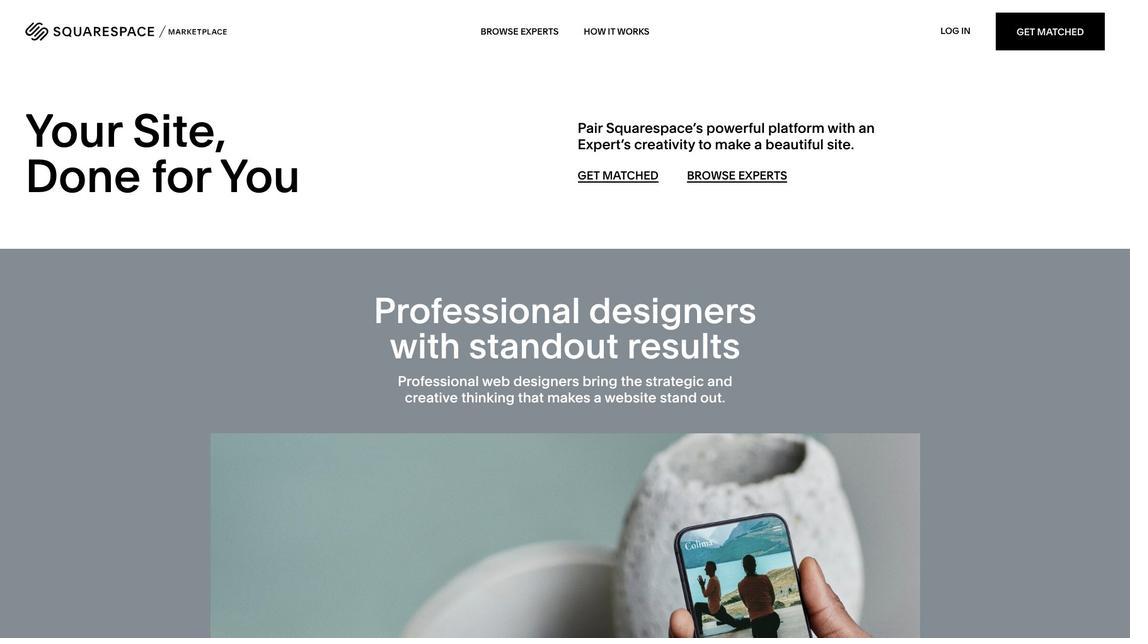 Task type: describe. For each thing, give the bounding box(es) containing it.
your site, done for you
[[25, 103, 300, 204]]

0 horizontal spatial get matched link
[[578, 168, 659, 183]]

make
[[715, 136, 751, 153]]

with inside professional designers with standout results professional web designers bring the strategic and creative thinking that makes a website stand out.
[[390, 325, 461, 367]]

strategic
[[646, 373, 704, 390]]

the
[[621, 373, 642, 390]]

in
[[961, 25, 971, 37]]

beautiful
[[765, 136, 824, 153]]

get for the rightmost get matched link
[[1017, 26, 1035, 37]]

platform
[[768, 120, 825, 137]]

for
[[152, 148, 211, 204]]

0 vertical spatial professional
[[374, 289, 581, 332]]

browse experts for leftmost browse experts link
[[481, 26, 559, 37]]

that
[[518, 390, 544, 407]]

1 vertical spatial browse experts link
[[687, 168, 787, 183]]

matched for get matched link to the left
[[602, 168, 659, 183]]

log in link
[[941, 25, 971, 37]]

get matched for the rightmost get matched link
[[1017, 26, 1084, 37]]

out.
[[700, 390, 725, 407]]

expert's
[[578, 136, 631, 153]]

you
[[220, 148, 300, 204]]

web
[[482, 373, 510, 390]]

log
[[941, 25, 959, 37]]

a inside the pair squarespace's powerful platform with an expert's creativity to make a beautiful site.
[[754, 136, 762, 153]]

bring
[[582, 373, 618, 390]]

thinking
[[461, 390, 515, 407]]

get matched for get matched link to the left
[[578, 168, 659, 183]]

site.
[[827, 136, 854, 153]]

and
[[707, 373, 732, 390]]

it
[[608, 26, 615, 37]]

works
[[617, 26, 649, 37]]

pair
[[578, 120, 603, 137]]

browse for leftmost browse experts link
[[481, 26, 518, 37]]

powerful
[[706, 120, 765, 137]]

an
[[859, 120, 875, 137]]

matched for the rightmost get matched link
[[1037, 26, 1084, 37]]

squarespace's
[[606, 120, 703, 137]]



Task type: vqa. For each thing, say whether or not it's contained in the screenshot.
the Popular Designs (28) at the top left
no



Task type: locate. For each thing, give the bounding box(es) containing it.
to
[[698, 136, 712, 153]]

1 vertical spatial get matched
[[578, 168, 659, 183]]

0 horizontal spatial experts
[[521, 26, 559, 37]]

1 vertical spatial designers
[[513, 373, 579, 390]]

0 vertical spatial designers
[[589, 289, 756, 332]]

1 horizontal spatial get
[[1017, 26, 1035, 37]]

stand
[[660, 390, 697, 407]]

experts down make
[[738, 168, 787, 183]]

1 vertical spatial browse experts
[[687, 168, 787, 183]]

creative
[[405, 390, 458, 407]]

creativity
[[634, 136, 695, 153]]

1 horizontal spatial designers
[[589, 289, 756, 332]]

how it works link
[[584, 14, 649, 49]]

get matched link
[[996, 13, 1105, 50], [578, 168, 659, 183]]

1 horizontal spatial browse experts link
[[687, 168, 787, 183]]

get for get matched link to the left
[[578, 168, 600, 183]]

1 horizontal spatial browse
[[687, 168, 736, 183]]

1 vertical spatial get
[[578, 168, 600, 183]]

0 vertical spatial a
[[754, 136, 762, 153]]

standout
[[469, 325, 619, 367]]

experts left how
[[521, 26, 559, 37]]

with
[[828, 120, 855, 137], [390, 325, 461, 367]]

professional
[[374, 289, 581, 332], [398, 373, 479, 390]]

makes
[[547, 390, 590, 407]]

experts for leftmost browse experts link
[[521, 26, 559, 37]]

0 vertical spatial with
[[828, 120, 855, 137]]

1 vertical spatial professional
[[398, 373, 479, 390]]

1 vertical spatial with
[[390, 325, 461, 367]]

0 horizontal spatial browse experts
[[481, 26, 559, 37]]

browse for the bottom browse experts link
[[687, 168, 736, 183]]

1 horizontal spatial get matched link
[[996, 13, 1105, 50]]

1 vertical spatial matched
[[602, 168, 659, 183]]

how it works
[[584, 26, 649, 37]]

browse experts
[[481, 26, 559, 37], [687, 168, 787, 183]]

0 vertical spatial get matched link
[[996, 13, 1105, 50]]

1 horizontal spatial a
[[754, 136, 762, 153]]

log in
[[941, 25, 971, 37]]

how
[[584, 26, 606, 37]]

0 horizontal spatial browse experts link
[[481, 14, 559, 49]]

squarespace marketplace image
[[25, 22, 227, 41]]

matched inside get matched link
[[1037, 26, 1084, 37]]

0 horizontal spatial designers
[[513, 373, 579, 390]]

a
[[754, 136, 762, 153], [594, 390, 602, 407]]

0 vertical spatial browse
[[481, 26, 518, 37]]

0 horizontal spatial get matched
[[578, 168, 659, 183]]

0 horizontal spatial get
[[578, 168, 600, 183]]

your
[[25, 103, 122, 158]]

0 horizontal spatial matched
[[602, 168, 659, 183]]

site,
[[133, 103, 226, 158]]

1 vertical spatial get matched link
[[578, 168, 659, 183]]

with left an
[[828, 120, 855, 137]]

1 horizontal spatial with
[[828, 120, 855, 137]]

0 horizontal spatial with
[[390, 325, 461, 367]]

0 vertical spatial browse experts link
[[481, 14, 559, 49]]

with inside the pair squarespace's powerful platform with an expert's creativity to make a beautiful site.
[[828, 120, 855, 137]]

browse
[[481, 26, 518, 37], [687, 168, 736, 183]]

0 vertical spatial get
[[1017, 26, 1035, 37]]

1 vertical spatial experts
[[738, 168, 787, 183]]

a right makes
[[594, 390, 602, 407]]

browse experts link
[[481, 14, 559, 49], [687, 168, 787, 183]]

matched
[[1037, 26, 1084, 37], [602, 168, 659, 183]]

get
[[1017, 26, 1035, 37], [578, 168, 600, 183]]

pair squarespace's powerful platform with an expert's creativity to make a beautiful site.
[[578, 120, 875, 153]]

professional designers with standout results professional web designers bring the strategic and creative thinking that makes a website stand out.
[[374, 289, 756, 407]]

0 horizontal spatial a
[[594, 390, 602, 407]]

1 horizontal spatial browse experts
[[687, 168, 787, 183]]

get right the in
[[1017, 26, 1035, 37]]

get down expert's
[[578, 168, 600, 183]]

experts for the bottom browse experts link
[[738, 168, 787, 183]]

get matched
[[1017, 26, 1084, 37], [578, 168, 659, 183]]

1 horizontal spatial get matched
[[1017, 26, 1084, 37]]

1 vertical spatial browse
[[687, 168, 736, 183]]

0 vertical spatial browse experts
[[481, 26, 559, 37]]

designers
[[589, 289, 756, 332], [513, 373, 579, 390]]

0 vertical spatial experts
[[521, 26, 559, 37]]

a inside professional designers with standout results professional web designers bring the strategic and creative thinking that makes a website stand out.
[[594, 390, 602, 407]]

0 horizontal spatial browse
[[481, 26, 518, 37]]

experts
[[521, 26, 559, 37], [738, 168, 787, 183]]

browse experts for the bottom browse experts link
[[687, 168, 787, 183]]

0 vertical spatial matched
[[1037, 26, 1084, 37]]

1 vertical spatial a
[[594, 390, 602, 407]]

a right make
[[754, 136, 762, 153]]

with up 'creative' at the left bottom
[[390, 325, 461, 367]]

done
[[25, 148, 141, 204]]

results
[[627, 325, 740, 367]]

website
[[605, 390, 657, 407]]

1 horizontal spatial matched
[[1037, 26, 1084, 37]]

1 horizontal spatial experts
[[738, 168, 787, 183]]

0 vertical spatial get matched
[[1017, 26, 1084, 37]]



